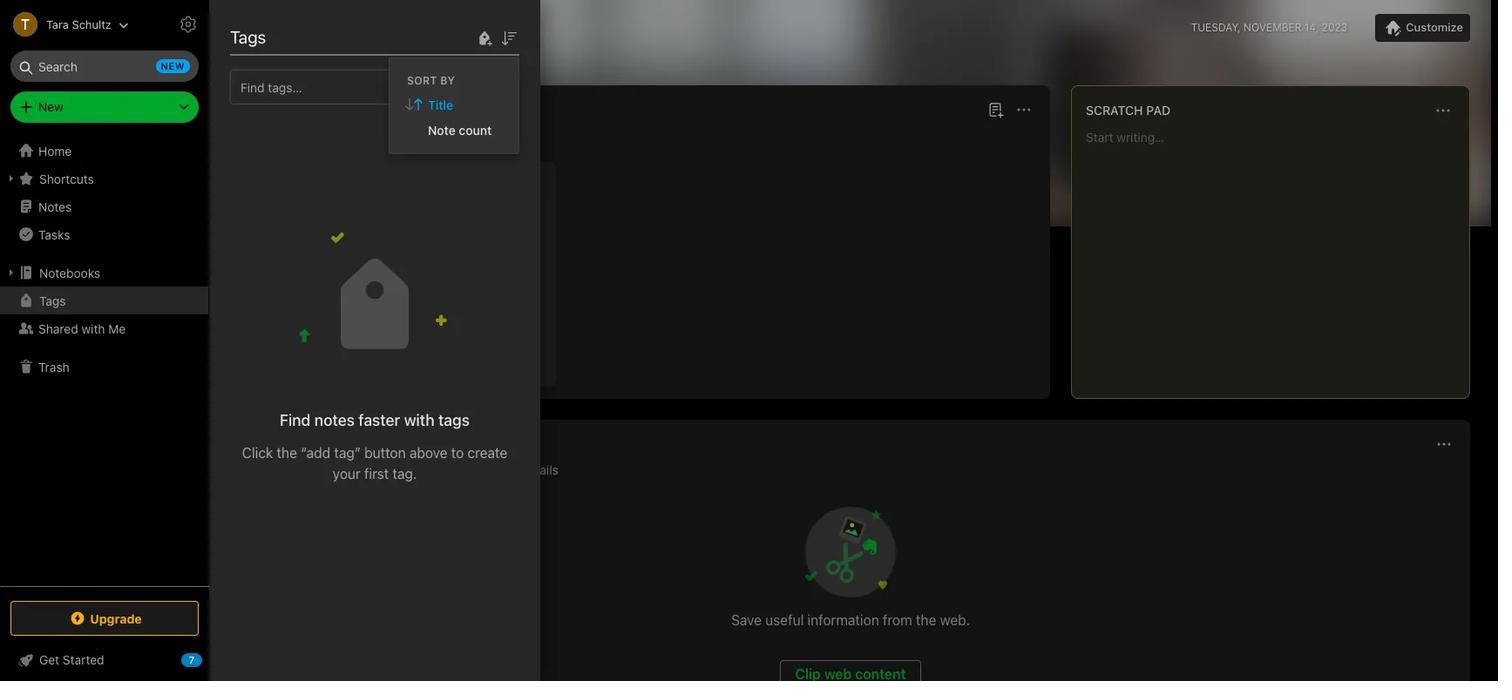 Task type: describe. For each thing, give the bounding box(es) containing it.
14,
[[1305, 21, 1319, 34]]

1 vertical spatial with
[[404, 411, 434, 429]]

notebooks
[[39, 265, 100, 280]]

afternoon,
[[277, 17, 355, 37]]

0 vertical spatial tags
[[230, 27, 266, 47]]

by
[[440, 74, 455, 87]]

shortcuts
[[39, 171, 94, 186]]

1 vertical spatial the
[[916, 613, 936, 628]]

Account field
[[0, 7, 129, 42]]

good afternoon, tara!
[[231, 17, 397, 37]]

tuesday, november 14, 2023
[[1191, 21, 1348, 34]]

click the "add tag" button above to create your first tag.
[[242, 445, 507, 482]]

home
[[38, 143, 72, 158]]

tasks button
[[0, 220, 208, 248]]

title link
[[390, 92, 519, 117]]

november
[[1244, 21, 1302, 34]]

new
[[38, 99, 63, 114]]

click to collapse image
[[203, 649, 216, 670]]

dropdown list menu
[[390, 92, 519, 143]]

useful
[[765, 613, 804, 628]]

title
[[428, 97, 453, 112]]

Start writing… text field
[[1086, 130, 1468, 384]]

find
[[280, 411, 311, 429]]

tag"
[[334, 445, 361, 461]]

trash
[[38, 359, 69, 374]]

upgrade button
[[10, 601, 199, 636]]

faster
[[358, 411, 400, 429]]

started
[[63, 653, 104, 668]]

shared with me link
[[0, 315, 208, 343]]

tara
[[46, 17, 69, 31]]

above
[[409, 445, 448, 461]]

notebooks link
[[0, 259, 208, 287]]

tab inside tab list
[[245, 464, 301, 481]]

customize
[[1406, 20, 1463, 34]]

pad
[[1146, 103, 1171, 118]]

the inside click the "add tag" button above to create your first tag.
[[277, 445, 297, 461]]

click
[[242, 445, 273, 461]]

tara!
[[359, 17, 397, 37]]

get
[[39, 653, 59, 668]]

tag.
[[392, 466, 417, 482]]

tree containing home
[[0, 137, 209, 586]]

tuesday,
[[1191, 21, 1241, 34]]

captured
[[310, 437, 375, 451]]

trash link
[[0, 353, 208, 381]]

"add
[[301, 445, 330, 461]]

information
[[807, 613, 879, 628]]

customize button
[[1375, 14, 1470, 42]]

expand notebooks image
[[4, 266, 18, 280]]

home link
[[0, 137, 209, 165]]

tara schultz
[[46, 17, 111, 31]]

7
[[189, 654, 195, 666]]

sort by
[[407, 74, 455, 87]]

documents
[[384, 463, 448, 478]]

Help and Learning task checklist field
[[0, 647, 209, 675]]

settings image
[[178, 14, 199, 35]]

tags
[[438, 411, 470, 429]]

notes
[[314, 411, 355, 429]]

notes link
[[0, 193, 208, 220]]

recently captured
[[245, 437, 375, 451]]

shared with me
[[38, 321, 126, 336]]

find notes faster with tags
[[280, 411, 470, 429]]



Task type: vqa. For each thing, say whether or not it's contained in the screenshot.
group at the bottom left inside Main element
no



Task type: locate. For each thing, give the bounding box(es) containing it.
count
[[459, 122, 492, 137]]

scratch pad button
[[1082, 100, 1171, 121]]

with up above
[[404, 411, 434, 429]]

good
[[231, 17, 273, 37]]

tasks
[[38, 227, 70, 242]]

Sort field
[[498, 27, 519, 48]]

with
[[81, 321, 105, 336], [404, 411, 434, 429]]

shared
[[38, 321, 78, 336]]

the
[[277, 445, 297, 461], [916, 613, 936, 628]]

save
[[731, 613, 762, 628]]

shortcuts button
[[0, 165, 208, 193]]

1 tab from the top
[[245, 129, 284, 146]]

notes down the good
[[245, 102, 286, 117]]

the right from on the bottom of page
[[916, 613, 936, 628]]

0 vertical spatial the
[[277, 445, 297, 461]]

1 horizontal spatial notes
[[245, 102, 286, 117]]

new
[[161, 60, 185, 71]]

recently
[[245, 437, 307, 451]]

with left me on the top of the page
[[81, 321, 105, 336]]

web.
[[940, 613, 970, 628]]

note
[[428, 122, 456, 137]]

1 horizontal spatial with
[[404, 411, 434, 429]]

me
[[108, 321, 126, 336]]

emails
[[522, 463, 558, 478]]

save useful information from the web.
[[731, 613, 970, 628]]

scratch
[[1086, 103, 1143, 118]]

0 horizontal spatial with
[[81, 321, 105, 336]]

upgrade
[[90, 611, 142, 626]]

tree
[[0, 137, 209, 586]]

tab list
[[234, 463, 1467, 481]]

tags
[[230, 27, 266, 47], [39, 293, 66, 308]]

notes inside tree
[[38, 199, 72, 214]]

1 horizontal spatial the
[[916, 613, 936, 628]]

tab
[[245, 129, 284, 146], [245, 464, 301, 481]]

0 vertical spatial tab
[[245, 129, 284, 146]]

the left "add
[[277, 445, 297, 461]]

recently captured button
[[241, 434, 375, 455]]

1 vertical spatial tags
[[39, 293, 66, 308]]

emails tab
[[522, 463, 558, 481]]

tags right the settings image
[[230, 27, 266, 47]]

0 horizontal spatial tags
[[39, 293, 66, 308]]

0 horizontal spatial the
[[277, 445, 297, 461]]

2023
[[1322, 21, 1348, 34]]

0 vertical spatial notes
[[245, 102, 286, 117]]

tags button
[[0, 287, 208, 315]]

notes inside button
[[245, 102, 286, 117]]

1 horizontal spatial tags
[[230, 27, 266, 47]]

get started
[[39, 653, 104, 668]]

notes button
[[241, 99, 307, 120]]

first
[[364, 466, 389, 482]]

new search field
[[23, 51, 190, 82]]

0 vertical spatial with
[[81, 321, 105, 336]]

tab list containing images
[[234, 463, 1467, 481]]

to
[[451, 445, 464, 461]]

notes
[[245, 102, 286, 117], [38, 199, 72, 214]]

sort
[[407, 74, 437, 87]]

1 vertical spatial tab
[[245, 464, 301, 481]]

new button
[[10, 92, 199, 123]]

0 horizontal spatial notes
[[38, 199, 72, 214]]

scratch pad
[[1086, 103, 1171, 118]]

button
[[364, 445, 406, 461]]

from
[[883, 613, 912, 628]]

create
[[468, 445, 507, 461]]

tab down click
[[245, 464, 301, 481]]

documents tab
[[384, 463, 448, 481]]

tags inside tags "button"
[[39, 293, 66, 308]]

sort options image
[[498, 27, 519, 48]]

2 tab from the top
[[245, 464, 301, 481]]

note count link
[[390, 117, 519, 143]]

create new tag image
[[474, 27, 495, 48]]

Find tags… text field
[[231, 75, 498, 99]]

tab down notes button
[[245, 129, 284, 146]]

note count
[[428, 122, 492, 137]]

1 vertical spatial notes
[[38, 199, 72, 214]]

Search text field
[[23, 51, 187, 82]]

images
[[322, 463, 363, 478]]

schultz
[[72, 17, 111, 31]]

tags up shared
[[39, 293, 66, 308]]

images tab
[[322, 463, 363, 481]]

notes up tasks
[[38, 199, 72, 214]]

your
[[333, 466, 361, 482]]



